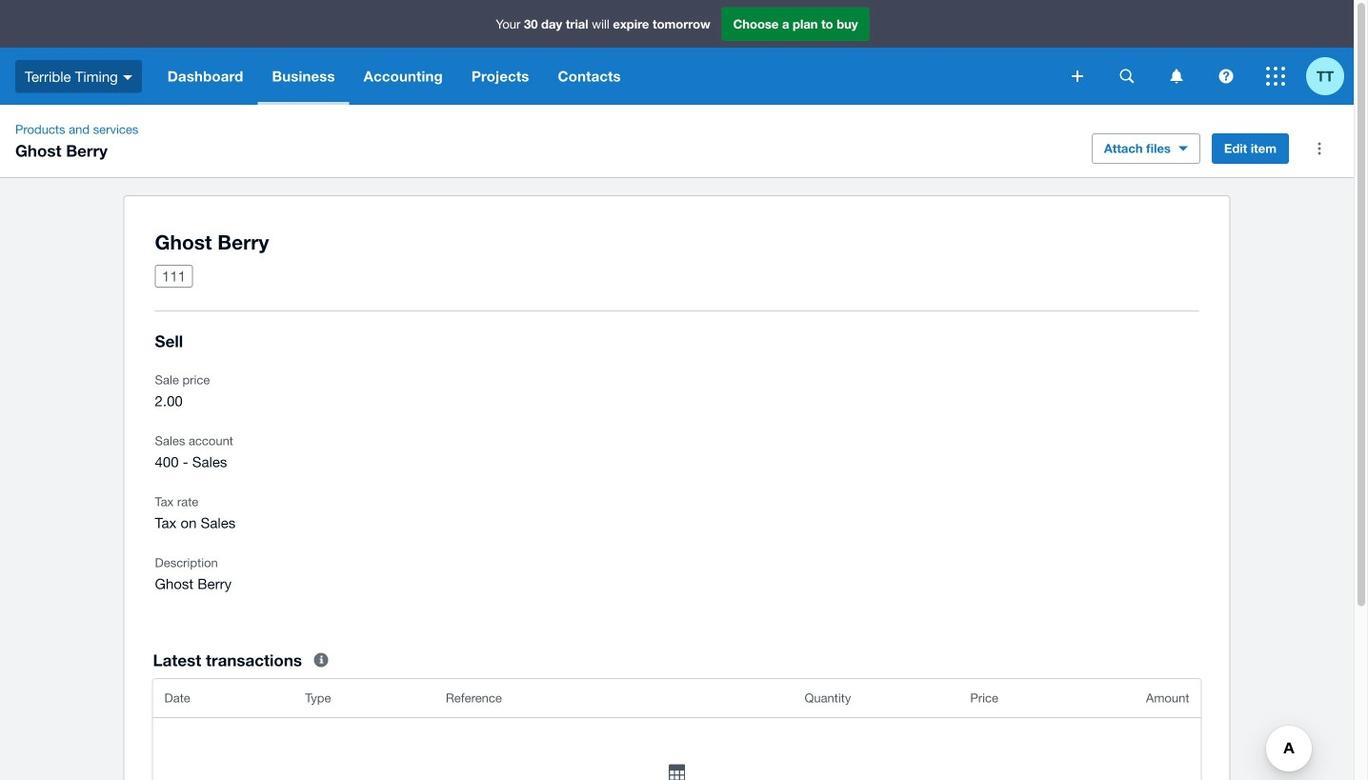 Task type: locate. For each thing, give the bounding box(es) containing it.
list of transactions element
[[153, 679, 1201, 781]]

svg image
[[1267, 67, 1286, 86], [1120, 69, 1135, 83], [1171, 69, 1183, 83], [1072, 71, 1084, 82], [123, 75, 132, 80]]

more actions image
[[1301, 130, 1339, 168]]

banner
[[0, 0, 1354, 105]]

more info image
[[302, 641, 340, 679]]



Task type: describe. For each thing, give the bounding box(es) containing it.
svg image
[[1219, 69, 1234, 83]]



Task type: vqa. For each thing, say whether or not it's contained in the screenshot.
first svg icon
no



